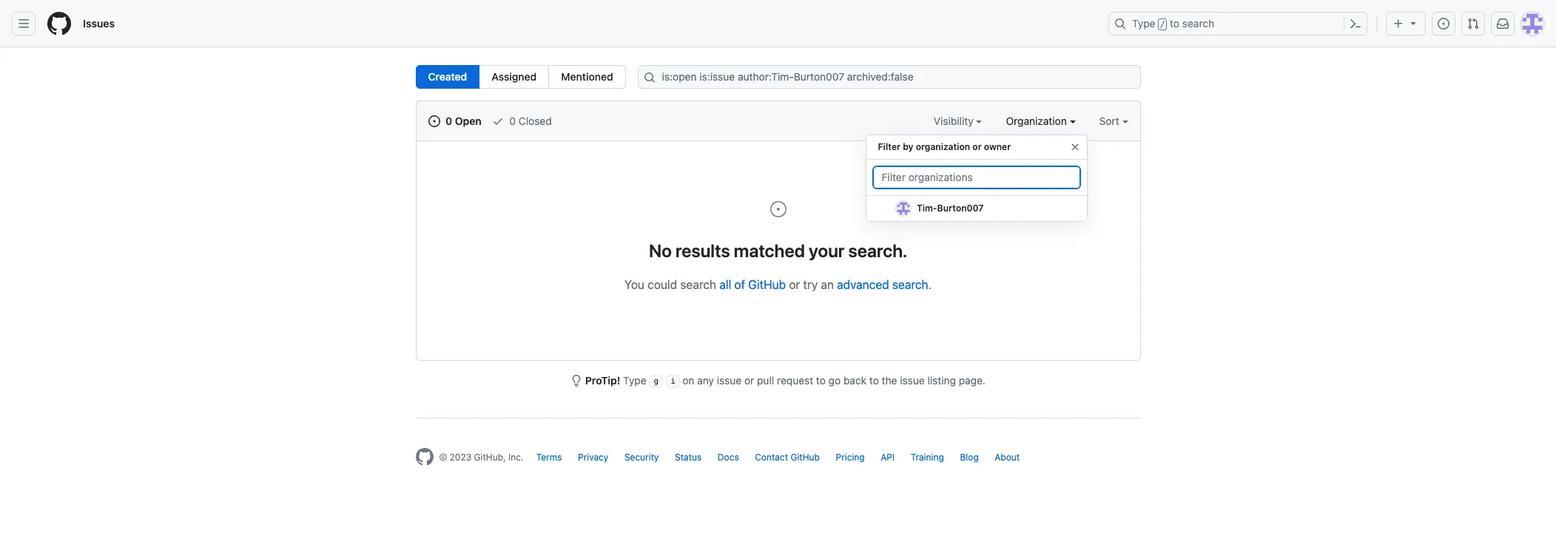 Task type: locate. For each thing, give the bounding box(es) containing it.
type
[[1132, 17, 1155, 30], [623, 374, 646, 387]]

1 vertical spatial issue opened image
[[428, 115, 440, 127]]

matched
[[734, 240, 805, 261]]

1 horizontal spatial issue
[[900, 374, 925, 387]]

you
[[625, 278, 644, 292]]

Filter organizations text field
[[872, 166, 1081, 189]]

tim-burton007 link
[[866, 196, 1087, 222]]

no results matched your search.
[[649, 240, 907, 261]]

owner
[[984, 141, 1011, 152]]

issue opened image
[[1438, 18, 1450, 30], [428, 115, 440, 127]]

issue opened image
[[769, 201, 787, 218]]

go
[[829, 374, 841, 387]]

1 horizontal spatial or
[[789, 278, 800, 292]]

.
[[928, 278, 932, 292]]

0 open link
[[428, 113, 482, 129]]

github right contact
[[791, 452, 820, 463]]

burton007
[[937, 203, 983, 214]]

or left owner on the right top of the page
[[973, 141, 982, 152]]

tim-burton007
[[916, 203, 983, 214]]

issue
[[717, 374, 742, 387], [900, 374, 925, 387]]

0 inside 0 open link
[[446, 115, 452, 127]]

back
[[844, 374, 867, 387]]

sort
[[1099, 115, 1119, 127]]

search left all
[[680, 278, 716, 292]]

inc.
[[508, 452, 523, 463]]

0 inside 0 closed link
[[509, 115, 516, 127]]

1 issue from the left
[[717, 374, 742, 387]]

© 2023 github, inc.
[[439, 452, 523, 463]]

page.
[[959, 374, 986, 387]]

0 vertical spatial issue opened image
[[1438, 18, 1450, 30]]

advanced search link
[[837, 278, 928, 292]]

0 open
[[443, 115, 482, 127]]

issues
[[83, 17, 115, 30]]

1 horizontal spatial 0
[[509, 115, 516, 127]]

or left pull
[[744, 374, 754, 387]]

security link
[[624, 452, 659, 463]]

0 horizontal spatial issue opened image
[[428, 115, 440, 127]]

homepage image
[[47, 12, 71, 36]]

issue opened image left git pull request 'icon'
[[1438, 18, 1450, 30]]

mentioned link
[[549, 65, 626, 89]]

search down search.
[[892, 278, 928, 292]]

github,
[[474, 452, 506, 463]]

issue right any
[[717, 374, 742, 387]]

0 horizontal spatial github
[[748, 278, 786, 292]]

0 closed
[[507, 115, 552, 127]]

2 horizontal spatial or
[[973, 141, 982, 152]]

g
[[654, 377, 659, 386]]

privacy
[[578, 452, 609, 463]]

filter by organization or owner
[[878, 141, 1011, 152]]

advanced
[[837, 278, 889, 292]]

0 horizontal spatial type
[[623, 374, 646, 387]]

issue right the
[[900, 374, 925, 387]]

to left the
[[869, 374, 879, 387]]

pricing
[[836, 452, 865, 463]]

notifications image
[[1497, 18, 1509, 30]]

1 vertical spatial type
[[623, 374, 646, 387]]

github right of
[[748, 278, 786, 292]]

blog
[[960, 452, 979, 463]]

no
[[649, 240, 672, 261]]

privacy link
[[578, 452, 609, 463]]

1 horizontal spatial type
[[1132, 17, 1155, 30]]

or left try
[[789, 278, 800, 292]]

about link
[[995, 452, 1020, 463]]

search image
[[644, 72, 655, 84]]

0 left open
[[446, 115, 452, 127]]

1 horizontal spatial to
[[869, 374, 879, 387]]

issue opened image left 0 open on the top left of page
[[428, 115, 440, 127]]

0 horizontal spatial or
[[744, 374, 754, 387]]

2 horizontal spatial search
[[1182, 17, 1214, 30]]

2 issue from the left
[[900, 374, 925, 387]]

0
[[446, 115, 452, 127], [509, 115, 516, 127]]

1 horizontal spatial github
[[791, 452, 820, 463]]

command palette image
[[1350, 18, 1362, 30]]

0 right the "check" icon
[[509, 115, 516, 127]]

0 vertical spatial or
[[973, 141, 982, 152]]

visibility button
[[934, 113, 982, 129]]

issues element
[[415, 65, 626, 89]]

on
[[682, 374, 694, 387]]

©
[[439, 452, 447, 463]]

0 for closed
[[509, 115, 516, 127]]

to
[[1170, 17, 1180, 30], [816, 374, 826, 387], [869, 374, 879, 387]]

results
[[676, 240, 730, 261]]

1 0 from the left
[[446, 115, 452, 127]]

to right /
[[1170, 17, 1180, 30]]

open
[[455, 115, 482, 127]]

0 horizontal spatial search
[[680, 278, 716, 292]]

type left g
[[623, 374, 646, 387]]

2 0 from the left
[[509, 115, 516, 127]]

mentioned
[[561, 70, 613, 83]]

type / to search
[[1132, 17, 1214, 30]]

closed
[[519, 115, 552, 127]]

organization button
[[1006, 113, 1076, 129]]

about
[[995, 452, 1020, 463]]

search
[[1182, 17, 1214, 30], [680, 278, 716, 292], [892, 278, 928, 292]]

to left go
[[816, 374, 826, 387]]

you could search all of github or try an advanced search .
[[625, 278, 932, 292]]

all
[[719, 278, 731, 292]]

@tim burton007 image
[[896, 201, 911, 216]]

or
[[973, 141, 982, 152], [789, 278, 800, 292], [744, 374, 754, 387]]

github
[[748, 278, 786, 292], [791, 452, 820, 463]]

0 vertical spatial github
[[748, 278, 786, 292]]

organization
[[1006, 115, 1070, 127]]

triangle down image
[[1407, 17, 1419, 29]]

type left /
[[1132, 17, 1155, 30]]

search right /
[[1182, 17, 1214, 30]]

training link
[[911, 452, 944, 463]]

0 closed link
[[492, 113, 552, 129]]

0 horizontal spatial 0
[[446, 115, 452, 127]]

0 horizontal spatial issue
[[717, 374, 742, 387]]

api
[[881, 452, 895, 463]]

2023
[[450, 452, 471, 463]]

pull
[[757, 374, 774, 387]]

assigned link
[[479, 65, 549, 89]]



Task type: vqa. For each thing, say whether or not it's contained in the screenshot.
the for
no



Task type: describe. For each thing, give the bounding box(es) containing it.
plus image
[[1393, 18, 1404, 30]]

protip! type g
[[585, 374, 659, 387]]

i
[[670, 377, 675, 386]]

any
[[697, 374, 714, 387]]

1 horizontal spatial issue opened image
[[1438, 18, 1450, 30]]

pricing link
[[836, 452, 865, 463]]

filter
[[878, 141, 901, 152]]

homepage image
[[415, 449, 433, 466]]

try
[[803, 278, 818, 292]]

tim-
[[916, 203, 937, 214]]

the
[[882, 374, 897, 387]]

organization
[[916, 141, 970, 152]]

an
[[821, 278, 834, 292]]

request
[[777, 374, 813, 387]]

1 horizontal spatial search
[[892, 278, 928, 292]]

terms
[[536, 452, 562, 463]]

blog link
[[960, 452, 979, 463]]

/
[[1160, 19, 1165, 30]]

contact
[[755, 452, 788, 463]]

docs link
[[718, 452, 739, 463]]

0 horizontal spatial to
[[816, 374, 826, 387]]

your
[[809, 240, 845, 261]]

search.
[[848, 240, 907, 261]]

of
[[734, 278, 745, 292]]

0 vertical spatial type
[[1132, 17, 1155, 30]]

by
[[903, 141, 913, 152]]

could
[[648, 278, 677, 292]]

security
[[624, 452, 659, 463]]

docs
[[718, 452, 739, 463]]

status
[[675, 452, 702, 463]]

contact github
[[755, 452, 820, 463]]

or inside 'menu'
[[973, 141, 982, 152]]

Search all issues text field
[[638, 65, 1141, 89]]

0 for open
[[446, 115, 452, 127]]

sort button
[[1099, 113, 1128, 129]]

check image
[[492, 115, 504, 127]]

1 vertical spatial or
[[789, 278, 800, 292]]

contact github link
[[755, 452, 820, 463]]

assigned
[[492, 70, 537, 83]]

git pull request image
[[1467, 18, 1479, 30]]

listing
[[928, 374, 956, 387]]

api link
[[881, 452, 895, 463]]

status link
[[675, 452, 702, 463]]

all of github link
[[719, 278, 786, 292]]

issue opened image inside 0 open link
[[428, 115, 440, 127]]

i on any issue or pull request to go back to the issue listing page.
[[670, 374, 986, 387]]

2 horizontal spatial to
[[1170, 17, 1180, 30]]

training
[[911, 452, 944, 463]]

1 vertical spatial github
[[791, 452, 820, 463]]

2 vertical spatial or
[[744, 374, 754, 387]]

close menu image
[[1069, 141, 1081, 153]]

Issues search field
[[638, 65, 1141, 89]]

terms link
[[536, 452, 562, 463]]

protip!
[[585, 374, 620, 387]]

light bulb image
[[571, 375, 582, 387]]

filter by organization menu
[[865, 129, 1087, 234]]

visibility
[[934, 115, 976, 127]]



